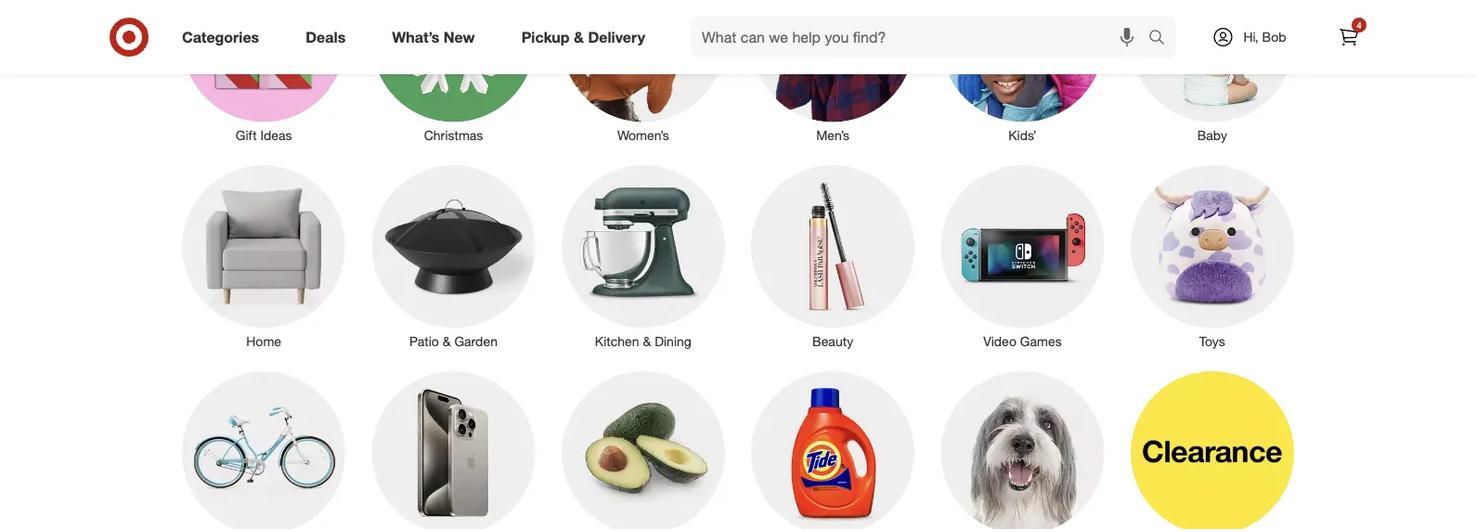 Task type: vqa. For each thing, say whether or not it's contained in the screenshot.
'Beauty' LINK
yes



Task type: describe. For each thing, give the bounding box(es) containing it.
kitchen
[[595, 333, 639, 350]]

categories
[[182, 28, 259, 46]]

What can we help you find? suggestions appear below search field
[[691, 17, 1153, 58]]

video games
[[983, 333, 1062, 350]]

christmas
[[424, 127, 483, 144]]

patio
[[409, 333, 439, 350]]

baby
[[1197, 127, 1227, 144]]

beauty
[[812, 333, 853, 350]]

& for kitchen
[[643, 333, 651, 350]]

home link
[[169, 162, 359, 351]]

kids'
[[1008, 127, 1037, 144]]

& for patio
[[443, 333, 451, 350]]

toys
[[1199, 333, 1225, 350]]

women's link
[[548, 0, 738, 145]]

& for pickup
[[574, 28, 584, 46]]

deals link
[[290, 17, 369, 58]]

new
[[444, 28, 475, 46]]

women's
[[617, 127, 669, 144]]

what's new
[[392, 28, 475, 46]]

dining
[[655, 333, 691, 350]]

4
[[1356, 19, 1362, 31]]

baby link
[[1117, 0, 1307, 145]]

hi,
[[1243, 29, 1259, 45]]



Task type: locate. For each thing, give the bounding box(es) containing it.
home
[[246, 333, 281, 350]]

video
[[983, 333, 1017, 350]]

& right patio
[[443, 333, 451, 350]]

men's
[[816, 127, 850, 144]]

patio & garden
[[409, 333, 498, 350]]

kitchen & dining link
[[548, 162, 738, 351]]

4 link
[[1328, 17, 1369, 58]]

men's link
[[738, 0, 928, 145]]

toys link
[[1117, 162, 1307, 351]]

games
[[1020, 333, 1062, 350]]

christmas link
[[359, 0, 548, 145]]

&
[[574, 28, 584, 46], [443, 333, 451, 350], [643, 333, 651, 350]]

pickup & delivery
[[521, 28, 645, 46]]

2 horizontal spatial &
[[643, 333, 651, 350]]

video games link
[[928, 162, 1117, 351]]

& right pickup
[[574, 28, 584, 46]]

beauty link
[[738, 162, 928, 351]]

search
[[1140, 30, 1185, 48]]

gift ideas link
[[169, 0, 359, 145]]

search button
[[1140, 17, 1185, 61]]

pickup & delivery link
[[506, 17, 668, 58]]

kids' link
[[928, 0, 1117, 145]]

deals
[[306, 28, 346, 46]]

garden
[[454, 333, 498, 350]]

categories link
[[166, 17, 282, 58]]

1 horizontal spatial &
[[574, 28, 584, 46]]

0 horizontal spatial &
[[443, 333, 451, 350]]

what's
[[392, 28, 439, 46]]

patio & garden link
[[359, 162, 548, 351]]

what's new link
[[376, 17, 498, 58]]

bob
[[1262, 29, 1286, 45]]

gift ideas
[[236, 127, 292, 144]]

ideas
[[260, 127, 292, 144]]

hi, bob
[[1243, 29, 1286, 45]]

gift
[[236, 127, 257, 144]]

kitchen & dining
[[595, 333, 691, 350]]

delivery
[[588, 28, 645, 46]]

pickup
[[521, 28, 570, 46]]

& left dining
[[643, 333, 651, 350]]



